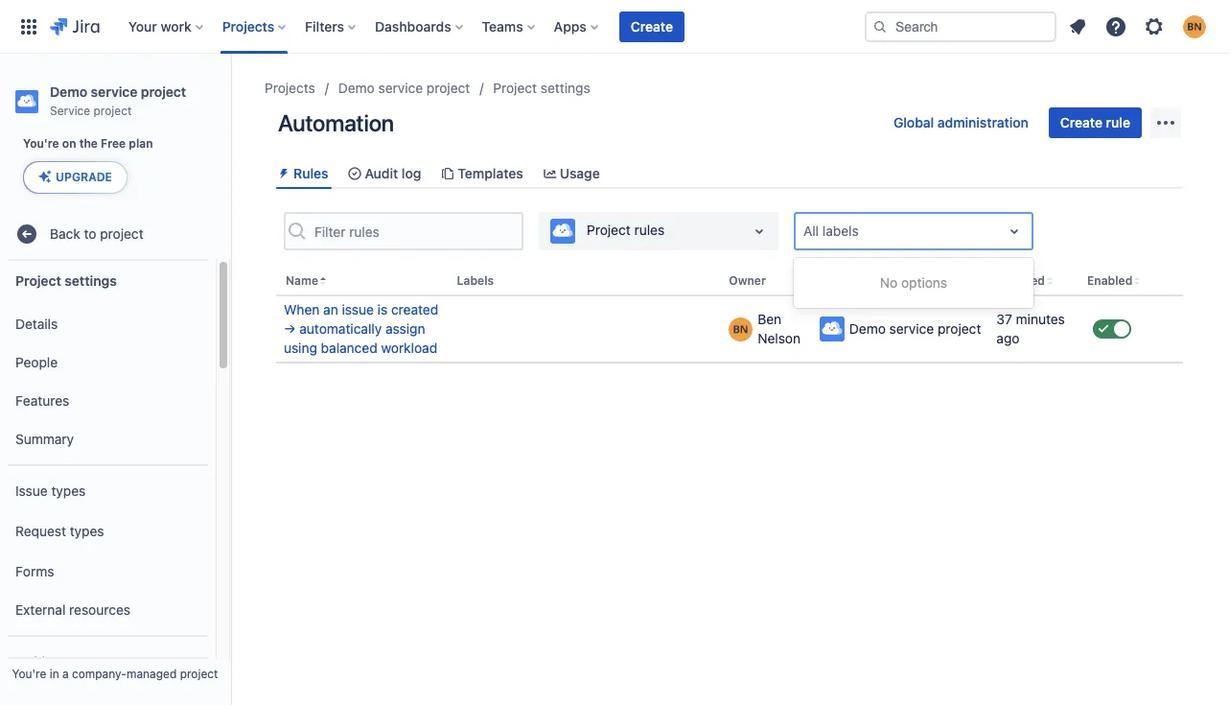 Task type: locate. For each thing, give the bounding box(es) containing it.
projects up automation
[[265, 80, 315, 96]]

0 horizontal spatial settings
[[65, 272, 117, 288]]

0 vertical spatial you're
[[23, 136, 59, 151]]

ben
[[758, 311, 782, 327]]

you're
[[23, 136, 59, 151], [12, 667, 46, 681]]

back to project
[[50, 225, 144, 241]]

0 horizontal spatial project
[[15, 272, 61, 288]]

forms link
[[8, 553, 208, 591]]

banner
[[0, 0, 1230, 54]]

project right managed
[[180, 667, 218, 681]]

1 vertical spatial project
[[587, 222, 631, 238]]

updated
[[997, 274, 1046, 288]]

create for create rule
[[1061, 114, 1103, 130]]

create rule button
[[1049, 107, 1142, 138]]

people link
[[8, 343, 208, 382]]

apps button
[[548, 11, 606, 42]]

types inside issue types link
[[51, 482, 86, 498]]

projects inside popup button
[[222, 18, 274, 34]]

actions image
[[1155, 111, 1178, 134]]

create inside "button"
[[631, 18, 673, 34]]

jira image
[[50, 15, 100, 38], [50, 15, 100, 38]]

forms
[[15, 563, 54, 579]]

create left rule
[[1061, 114, 1103, 130]]

project
[[427, 80, 470, 96], [141, 83, 186, 100], [94, 104, 132, 118], [100, 225, 144, 241], [938, 321, 982, 337], [180, 667, 218, 681]]

name
[[286, 274, 318, 288]]

1 horizontal spatial create
[[1061, 114, 1103, 130]]

project right to
[[100, 225, 144, 241]]

service down the dashboards
[[379, 80, 423, 96]]

create for create
[[631, 18, 673, 34]]

1 vertical spatial create
[[1061, 114, 1103, 130]]

to
[[84, 225, 96, 241]]

assign
[[386, 321, 425, 337]]

summary
[[15, 430, 74, 447]]

2 vertical spatial project
[[15, 272, 61, 288]]

enabled
[[1088, 274, 1133, 288]]

1 vertical spatial you're
[[12, 667, 46, 681]]

1 horizontal spatial service
[[379, 80, 423, 96]]

1 group from the top
[[8, 299, 208, 464]]

external resources
[[15, 601, 130, 617]]

create inside button
[[1061, 114, 1103, 130]]

your work
[[128, 18, 192, 34]]

project settings link
[[493, 77, 591, 100]]

nelson
[[758, 330, 801, 346]]

project left 37 in the top of the page
[[938, 321, 982, 337]]

you're for you're on the free plan
[[23, 136, 59, 151]]

types right issue
[[51, 482, 86, 498]]

external resources link
[[8, 591, 208, 629]]

projects for projects popup button
[[222, 18, 274, 34]]

project down 'teams' "dropdown button"
[[493, 80, 537, 96]]

project left rules
[[587, 222, 631, 238]]

ben nelson
[[758, 311, 801, 346]]

issue types link
[[8, 472, 208, 510]]

types inside request types link
[[70, 522, 104, 539]]

service down no options
[[890, 321, 935, 337]]

back to project link
[[8, 215, 223, 253]]

balanced
[[321, 340, 378, 356]]

projects right work
[[222, 18, 274, 34]]

administration
[[938, 114, 1029, 130]]

types down issue types link
[[70, 522, 104, 539]]

1 horizontal spatial project settings
[[493, 80, 591, 96]]

project up details
[[15, 272, 61, 288]]

labels
[[457, 274, 494, 288]]

0 horizontal spatial demo
[[50, 83, 87, 100]]

demo inside demo service project service project
[[50, 83, 87, 100]]

demo up service
[[50, 83, 87, 100]]

details
[[15, 315, 58, 332]]

37
[[997, 311, 1013, 327]]

demo service project down no options
[[850, 321, 982, 337]]

service up free
[[91, 83, 137, 100]]

group containing details
[[8, 299, 208, 464]]

demo service project down the dashboards
[[338, 80, 470, 96]]

using
[[284, 340, 317, 356]]

create
[[631, 18, 673, 34], [1061, 114, 1103, 130]]

settings down to
[[65, 272, 117, 288]]

project settings
[[493, 80, 591, 96], [15, 272, 117, 288]]

1 open image from the left
[[748, 220, 771, 243]]

automation
[[278, 109, 394, 136]]

0 horizontal spatial open image
[[748, 220, 771, 243]]

37 minutes ago
[[997, 311, 1066, 346]]

open image up updated
[[1003, 220, 1026, 243]]

dashboards
[[375, 18, 451, 34]]

1 horizontal spatial project
[[493, 80, 537, 96]]

0 horizontal spatial create
[[631, 18, 673, 34]]

workload
[[381, 340, 438, 356]]

you're left 'on'
[[23, 136, 59, 151]]

projects for projects link
[[265, 80, 315, 96]]

0 vertical spatial types
[[51, 482, 86, 498]]

audit
[[365, 165, 398, 181]]

plan
[[129, 136, 153, 151]]

you're left in
[[12, 667, 46, 681]]

group
[[8, 299, 208, 464], [8, 464, 208, 635]]

all
[[804, 223, 819, 239]]

teams button
[[476, 11, 543, 42]]

templates
[[458, 165, 523, 181]]

issue
[[342, 301, 374, 318]]

demo service project
[[338, 80, 470, 96], [850, 321, 982, 337]]

free
[[101, 136, 126, 151]]

open image up "owner"
[[748, 220, 771, 243]]

0 vertical spatial create
[[631, 18, 673, 34]]

back
[[50, 225, 80, 241]]

1 horizontal spatial open image
[[1003, 220, 1026, 243]]

0 horizontal spatial service
[[91, 83, 137, 100]]

types for request types
[[70, 522, 104, 539]]

enabled button
[[1080, 268, 1145, 296]]

minutes
[[1016, 311, 1066, 327]]

demo service project link
[[338, 77, 470, 100]]

on
[[62, 136, 76, 151]]

demo
[[338, 80, 375, 96], [50, 83, 87, 100], [850, 321, 886, 337]]

project settings down back
[[15, 272, 117, 288]]

issue types
[[15, 482, 86, 498]]

create button
[[620, 11, 685, 42]]

service inside demo service project service project
[[91, 83, 137, 100]]

rules
[[635, 222, 665, 238]]

1 horizontal spatial demo
[[338, 80, 375, 96]]

2 group from the top
[[8, 464, 208, 635]]

1 vertical spatial settings
[[65, 272, 117, 288]]

create right apps popup button
[[631, 18, 673, 34]]

you're for you're in a company-managed project
[[12, 667, 46, 681]]

work
[[161, 18, 192, 34]]

sidebar navigation image
[[209, 77, 251, 115]]

1 vertical spatial demo service project
[[850, 321, 982, 337]]

an
[[323, 301, 338, 318]]

global administration link
[[882, 107, 1041, 138]]

details link
[[8, 305, 208, 343]]

0 vertical spatial demo service project
[[338, 80, 470, 96]]

global administration
[[894, 114, 1029, 130]]

settings down apps
[[541, 80, 591, 96]]

company-
[[72, 667, 127, 681]]

1 vertical spatial types
[[70, 522, 104, 539]]

0 vertical spatial projects
[[222, 18, 274, 34]]

project settings down apps
[[493, 80, 591, 96]]

0 horizontal spatial project settings
[[15, 272, 117, 288]]

external
[[15, 601, 66, 617]]

1 horizontal spatial settings
[[541, 80, 591, 96]]

management
[[69, 653, 150, 669]]

upgrade button
[[24, 162, 127, 193]]

demo down no
[[850, 321, 886, 337]]

1 vertical spatial projects
[[265, 80, 315, 96]]

2 open image from the left
[[1003, 220, 1026, 243]]

tab list
[[269, 157, 1191, 189]]

tab list containing rules
[[269, 157, 1191, 189]]

demo up automation
[[338, 80, 375, 96]]

open image
[[748, 220, 771, 243], [1003, 220, 1026, 243]]

labels
[[823, 223, 859, 239]]



Task type: describe. For each thing, give the bounding box(es) containing it.
projects link
[[265, 77, 315, 100]]

0 vertical spatial project settings
[[493, 80, 591, 96]]

is
[[378, 301, 388, 318]]

features link
[[8, 382, 208, 420]]

filters
[[305, 18, 344, 34]]

when an issue is created → automatically assign using balanced workload
[[284, 301, 439, 356]]

project down primary element
[[427, 80, 470, 96]]

people
[[15, 354, 58, 370]]

rules
[[294, 165, 329, 181]]

resources
[[69, 601, 130, 617]]

project rules
[[587, 222, 665, 238]]

you're in a company-managed project
[[12, 667, 218, 681]]

create rule
[[1061, 114, 1131, 130]]

features
[[15, 392, 69, 408]]

rule
[[1107, 114, 1131, 130]]

no options
[[880, 275, 948, 291]]

when an issue is created → automatically assign using balanced workload link
[[284, 300, 442, 358]]

your profile and settings image
[[1184, 15, 1207, 38]]

request types link
[[8, 510, 208, 553]]

project up plan
[[141, 83, 186, 100]]

Filter rules field
[[309, 214, 522, 249]]

when
[[284, 301, 320, 318]]

request types
[[15, 522, 104, 539]]

upgrade
[[56, 170, 112, 184]]

a
[[62, 667, 69, 681]]

request
[[15, 522, 66, 539]]

help image
[[1105, 15, 1128, 38]]

options
[[902, 275, 948, 291]]

summary link
[[8, 420, 208, 459]]

service
[[50, 104, 90, 118]]

projects button
[[217, 11, 294, 42]]

usage
[[560, 165, 600, 181]]

audit log
[[365, 165, 421, 181]]

your work button
[[123, 11, 211, 42]]

filters button
[[299, 11, 364, 42]]

automatically
[[300, 321, 382, 337]]

2 horizontal spatial service
[[890, 321, 935, 337]]

ago
[[997, 330, 1020, 346]]

managed
[[127, 667, 177, 681]]

usage image
[[543, 166, 558, 181]]

types for issue types
[[51, 482, 86, 498]]

project up free
[[94, 104, 132, 118]]

0 horizontal spatial demo service project
[[338, 80, 470, 96]]

audit log image
[[348, 166, 363, 181]]

global
[[894, 114, 935, 130]]

appswitcher icon image
[[17, 15, 40, 38]]

name button
[[276, 268, 449, 296]]

0 vertical spatial settings
[[541, 80, 591, 96]]

1 vertical spatial project settings
[[15, 272, 117, 288]]

dashboards button
[[369, 11, 471, 42]]

incident management
[[15, 653, 150, 669]]

templates image
[[441, 166, 456, 181]]

teams
[[482, 18, 523, 34]]

created
[[391, 301, 439, 318]]

→
[[284, 321, 296, 337]]

group containing issue types
[[8, 464, 208, 635]]

settings image
[[1143, 15, 1166, 38]]

log
[[402, 165, 421, 181]]

Search field
[[865, 11, 1057, 42]]

rules image
[[276, 166, 292, 181]]

2 horizontal spatial demo
[[850, 321, 886, 337]]

2 horizontal spatial project
[[587, 222, 631, 238]]

the
[[79, 136, 98, 151]]

notifications image
[[1067, 15, 1090, 38]]

you're on the free plan
[[23, 136, 153, 151]]

incident management link
[[8, 643, 208, 681]]

primary element
[[12, 0, 865, 53]]

apps
[[554, 18, 587, 34]]

0 vertical spatial project
[[493, 80, 537, 96]]

your
[[128, 18, 157, 34]]

no
[[880, 275, 898, 291]]

incident
[[15, 653, 65, 669]]

ben nelson image
[[729, 317, 753, 341]]

in
[[50, 667, 59, 681]]

banner containing your work
[[0, 0, 1230, 54]]

demo service project service project
[[50, 83, 186, 118]]

issue
[[15, 482, 48, 498]]

owner
[[729, 274, 766, 288]]

1 horizontal spatial demo service project
[[850, 321, 982, 337]]

all labels
[[804, 223, 859, 239]]

search image
[[873, 19, 888, 34]]



Task type: vqa. For each thing, say whether or not it's contained in the screenshot.
project's Ben Nelson link
no



